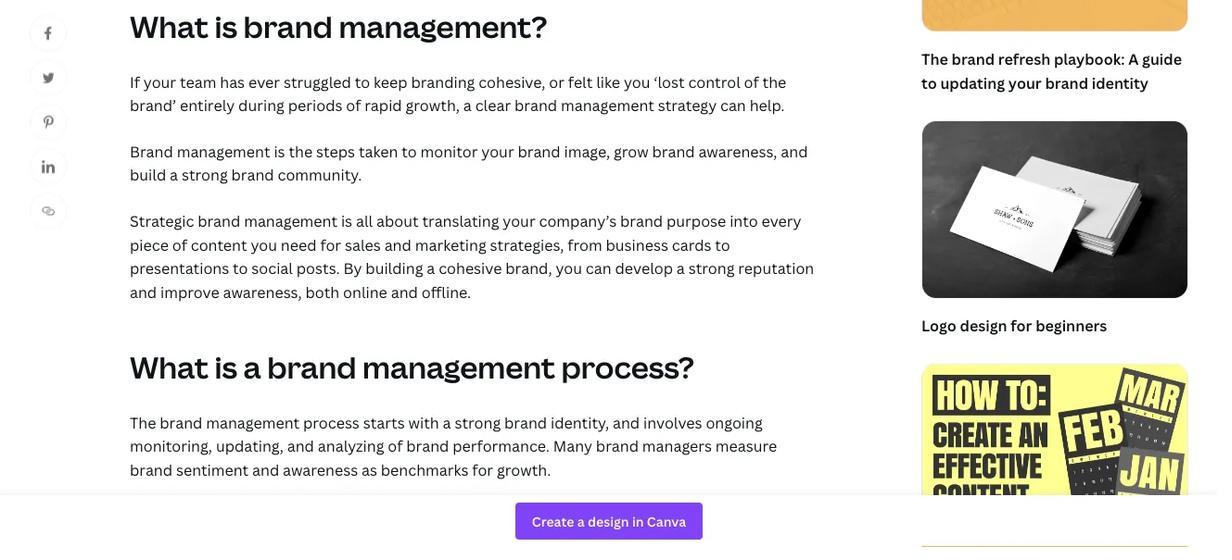 Task type: describe. For each thing, give the bounding box(es) containing it.
logo design for beginners
[[921, 316, 1107, 336]]

taken
[[359, 141, 398, 161]]

strong inside the brand management is the steps taken to monitor your brand image, grow brand awareness, and build a strong brand community.
[[182, 165, 228, 185]]

is inside strategic brand management is all about translating your company's brand purpose into every piece of content you need for sales and marketing strategies, from business cards to presentations to social posts. by building a cohesive brand, you can develop a strong reputation and improve awareness, both online and offline.
[[341, 211, 352, 231]]

updating
[[940, 73, 1005, 93]]

growth,
[[406, 95, 460, 115]]

cohesive,
[[479, 72, 545, 92]]

improve
[[160, 282, 219, 302]]

is up updating,
[[215, 348, 237, 388]]

cohesive
[[439, 259, 502, 279]]

managers
[[642, 437, 712, 457]]

translating
[[422, 211, 499, 231]]

image07 image
[[922, 365, 1187, 548]]

guide
[[1142, 49, 1182, 69]]

is up has
[[215, 6, 237, 47]]

if your team has ever struggled to keep branding cohesive, or felt like you 'lost control of the brand' entirely during periods of rapid growth, a clear brand management strategy can help.
[[130, 72, 786, 115]]

a stack of business cards designed with canva image
[[922, 121, 1187, 298]]

team
[[180, 72, 216, 92]]

if
[[130, 72, 140, 92]]

1 horizontal spatial you
[[556, 259, 582, 279]]

'lost
[[654, 72, 685, 92]]

purpose
[[666, 211, 726, 231]]

brand inside if your team has ever struggled to keep branding cohesive, or felt like you 'lost control of the brand' entirely during periods of rapid growth, a clear brand management strategy can help.
[[515, 95, 557, 115]]

clear
[[475, 95, 511, 115]]

presentations
[[130, 259, 229, 279]]

what is a brand management process?
[[130, 348, 694, 388]]

the brand refresh playbook: a guide to updating your brand identity
[[921, 49, 1182, 93]]

posts.
[[296, 259, 340, 279]]

and down about
[[384, 235, 411, 255]]

community.
[[278, 165, 362, 185]]

to for updating
[[921, 73, 937, 93]]

of inside strategic brand management is all about translating your company's brand purpose into every piece of content you need for sales and marketing strategies, from business cards to presentations to social posts. by building a cohesive brand, you can develop a strong reputation and improve awareness, both online and offline.
[[172, 235, 187, 255]]

and up awareness
[[287, 437, 314, 457]]

all
[[356, 211, 373, 231]]

brand'
[[130, 95, 176, 115]]

identity
[[1092, 73, 1149, 93]]

as
[[362, 460, 377, 480]]

management?
[[339, 6, 547, 47]]

your inside the brand management is the steps taken to monitor your brand image, grow brand awareness, and build a strong brand community.
[[481, 141, 514, 161]]

a up updating,
[[243, 348, 261, 388]]

struggled
[[284, 72, 351, 92]]

offline.
[[422, 282, 471, 302]]

analyzing
[[318, 437, 384, 457]]

the brand management process starts with a strong brand identity, and involves ongoing monitoring, updating, and analyzing of brand performance. many brand managers measure brand sentiment and awareness as benchmarks for growth.
[[130, 413, 777, 480]]

keep
[[374, 72, 407, 92]]

need
[[281, 235, 317, 255]]

company's
[[539, 211, 617, 231]]

can inside if your team has ever struggled to keep branding cohesive, or felt like you 'lost control of the brand' entirely during periods of rapid growth, a clear brand management strategy can help.
[[720, 95, 746, 115]]

marketing
[[415, 235, 486, 255]]

playbook:
[[1054, 49, 1125, 69]]

every
[[761, 211, 801, 231]]

help.
[[750, 95, 785, 115]]

to right cards
[[715, 235, 730, 255]]

identity,
[[551, 413, 609, 433]]

social
[[252, 259, 293, 279]]

business
[[606, 235, 668, 255]]

develop
[[615, 259, 673, 279]]

brand management is the steps taken to monitor your brand image, grow brand awareness, and build a strong brand community.
[[130, 141, 808, 185]]

measure
[[716, 437, 777, 457]]

and down building
[[391, 282, 418, 302]]

felt
[[568, 72, 593, 92]]

what is brand management?
[[130, 6, 547, 47]]

to left social
[[233, 259, 248, 279]]

by
[[343, 259, 362, 279]]

your inside the brand refresh playbook: a guide to updating your brand identity
[[1008, 73, 1042, 93]]

or
[[549, 72, 565, 92]]

brand up 'ever'
[[243, 6, 333, 47]]

management inside "the brand management process starts with a strong brand identity, and involves ongoing monitoring, updating, and analyzing of brand performance. many brand managers measure brand sentiment and awareness as benchmarks for growth."
[[206, 413, 300, 433]]

content
[[191, 235, 247, 255]]

a inside "the brand management process starts with a strong brand identity, and involves ongoing monitoring, updating, and analyzing of brand performance. many brand managers measure brand sentiment and awareness as benchmarks for growth."
[[443, 413, 451, 433]]

process?
[[561, 348, 694, 388]]

entirely
[[180, 95, 235, 115]]

the inside the brand management is the steps taken to monitor your brand image, grow brand awareness, and build a strong brand community.
[[289, 141, 313, 161]]

brand up monitoring,
[[160, 413, 202, 433]]

brand,
[[505, 259, 552, 279]]

0 horizontal spatial you
[[251, 235, 277, 255]]

has
[[220, 72, 245, 92]]

piece
[[130, 235, 169, 255]]

brand left community.
[[231, 165, 274, 185]]

branding
[[411, 72, 475, 92]]

refresh
[[998, 49, 1050, 69]]

is inside the brand management is the steps taken to monitor your brand image, grow brand awareness, and build a strong brand community.
[[274, 141, 285, 161]]

design
[[960, 316, 1007, 336]]

growth.
[[497, 460, 551, 480]]

a up offline.
[[427, 259, 435, 279]]

building
[[366, 259, 423, 279]]

management inside if your team has ever struggled to keep branding cohesive, or felt like you 'lost control of the brand' entirely during periods of rapid growth, a clear brand management strategy can help.
[[561, 95, 654, 115]]



Task type: vqa. For each thing, say whether or not it's contained in the screenshot.
the skills
no



Task type: locate. For each thing, give the bounding box(es) containing it.
2 what from the top
[[130, 348, 209, 388]]

awareness
[[283, 460, 358, 480]]

logo design for beginners link
[[921, 120, 1188, 341]]

your inside if your team has ever struggled to keep branding cohesive, or felt like you 'lost control of the brand' entirely during periods of rapid growth, a clear brand management strategy can help.
[[143, 72, 176, 92]]

your down clear
[[481, 141, 514, 161]]

updating,
[[216, 437, 284, 457]]

you up social
[[251, 235, 277, 255]]

management down like at the top of page
[[561, 95, 654, 115]]

1 vertical spatial can
[[586, 259, 611, 279]]

steps
[[316, 141, 355, 161]]

management up need
[[244, 211, 337, 231]]

your up "brand'"
[[143, 72, 176, 92]]

image,
[[564, 141, 610, 161]]

1 horizontal spatial for
[[472, 460, 493, 480]]

0 horizontal spatial strong
[[182, 165, 228, 185]]

to left keep
[[355, 72, 370, 92]]

the
[[921, 49, 948, 69], [130, 413, 156, 433]]

the inside if your team has ever struggled to keep branding cohesive, or felt like you 'lost control of the brand' entirely during periods of rapid growth, a clear brand management strategy can help.
[[763, 72, 786, 92]]

of up help.
[[744, 72, 759, 92]]

0 vertical spatial can
[[720, 95, 746, 115]]

for inside "the brand management process starts with a strong brand identity, and involves ongoing monitoring, updating, and analyzing of brand performance. many brand managers measure brand sentiment and awareness as benchmarks for growth."
[[472, 460, 493, 480]]

a
[[1128, 49, 1139, 69]]

the
[[763, 72, 786, 92], [289, 141, 313, 161]]

1 vertical spatial the
[[130, 413, 156, 433]]

sentiment
[[176, 460, 249, 480]]

strong up performance.
[[455, 413, 501, 433]]

of inside "the brand management process starts with a strong brand identity, and involves ongoing monitoring, updating, and analyzing of brand performance. many brand managers measure brand sentiment and awareness as benchmarks for growth."
[[388, 437, 403, 457]]

to for monitor
[[402, 141, 417, 161]]

can inside strategic brand management is all about translating your company's brand purpose into every piece of content you need for sales and marketing strategies, from business cards to presentations to social posts. by building a cohesive brand, you can develop a strong reputation and improve awareness, both online and offline.
[[586, 259, 611, 279]]

of up presentations on the left of page
[[172, 235, 187, 255]]

online
[[343, 282, 387, 302]]

awareness, inside the brand management is the steps taken to monitor your brand image, grow brand awareness, and build a strong brand community.
[[698, 141, 777, 161]]

process
[[303, 413, 360, 433]]

strong right build
[[182, 165, 228, 185]]

sales
[[345, 235, 381, 255]]

strong inside strategic brand management is all about translating your company's brand purpose into every piece of content you need for sales and marketing strategies, from business cards to presentations to social posts. by building a cohesive brand, you can develop a strong reputation and improve awareness, both online and offline.
[[688, 259, 735, 279]]

a left clear
[[463, 95, 472, 115]]

what up team
[[130, 6, 209, 47]]

0 vertical spatial for
[[320, 235, 341, 255]]

awareness, inside strategic brand management is all about translating your company's brand purpose into every piece of content you need for sales and marketing strategies, from business cards to presentations to social posts. by building a cohesive brand, you can develop a strong reputation and improve awareness, both online and offline.
[[223, 282, 302, 302]]

management
[[561, 95, 654, 115], [177, 141, 270, 161], [244, 211, 337, 231], [363, 348, 555, 388], [206, 413, 300, 433]]

2 vertical spatial you
[[556, 259, 582, 279]]

and inside the brand management is the steps taken to monitor your brand image, grow brand awareness, and build a strong brand community.
[[781, 141, 808, 161]]

monitor
[[420, 141, 478, 161]]

management up with
[[363, 348, 555, 388]]

1 horizontal spatial strong
[[455, 413, 501, 433]]

what
[[130, 6, 209, 47], [130, 348, 209, 388]]

strong inside "the brand management process starts with a strong brand identity, and involves ongoing monitoring, updating, and analyzing of brand performance. many brand managers measure brand sentiment and awareness as benchmarks for growth."
[[455, 413, 501, 433]]

strategies,
[[490, 235, 564, 255]]

you
[[624, 72, 650, 92], [251, 235, 277, 255], [556, 259, 582, 279]]

performance.
[[453, 437, 550, 457]]

1 vertical spatial awareness,
[[223, 282, 302, 302]]

is
[[215, 6, 237, 47], [274, 141, 285, 161], [341, 211, 352, 231], [215, 348, 237, 388]]

the up monitoring,
[[130, 413, 156, 433]]

your up strategies, on the top left of the page
[[503, 211, 535, 231]]

2 horizontal spatial you
[[624, 72, 650, 92]]

brand up benchmarks
[[406, 437, 449, 457]]

periods
[[288, 95, 342, 115]]

awareness,
[[698, 141, 777, 161], [223, 282, 302, 302]]

and down help.
[[781, 141, 808, 161]]

1 what from the top
[[130, 6, 209, 47]]

2 vertical spatial strong
[[455, 413, 501, 433]]

to
[[355, 72, 370, 92], [921, 73, 937, 93], [402, 141, 417, 161], [715, 235, 730, 255], [233, 259, 248, 279]]

starts
[[363, 413, 405, 433]]

you right like at the top of page
[[624, 72, 650, 92]]

0 horizontal spatial the
[[130, 413, 156, 433]]

the inside the brand refresh playbook: a guide to updating your brand identity
[[921, 49, 948, 69]]

1 horizontal spatial the
[[921, 49, 948, 69]]

the for the brand refresh playbook: a guide to updating your brand identity
[[921, 49, 948, 69]]

beginners
[[1036, 316, 1107, 336]]

0 vertical spatial awareness,
[[698, 141, 777, 161]]

brand right grow
[[652, 141, 695, 161]]

2 horizontal spatial strong
[[688, 259, 735, 279]]

0 horizontal spatial awareness,
[[223, 282, 302, 302]]

strategic
[[130, 211, 194, 231]]

about
[[376, 211, 419, 231]]

can down from
[[586, 259, 611, 279]]

for inside strategic brand management is all about translating your company's brand purpose into every piece of content you need for sales and marketing strategies, from business cards to presentations to social posts. by building a cohesive brand, you can develop a strong reputation and improve awareness, both online and offline.
[[320, 235, 341, 255]]

brand
[[243, 6, 333, 47], [952, 49, 995, 69], [1045, 73, 1088, 93], [515, 95, 557, 115], [518, 141, 560, 161], [652, 141, 695, 161], [231, 165, 274, 185], [198, 211, 240, 231], [620, 211, 663, 231], [267, 348, 356, 388], [160, 413, 202, 433], [504, 413, 547, 433], [406, 437, 449, 457], [596, 437, 639, 457], [130, 460, 172, 480]]

1 vertical spatial you
[[251, 235, 277, 255]]

is left all
[[341, 211, 352, 231]]

what down improve
[[130, 348, 209, 388]]

for down performance.
[[472, 460, 493, 480]]

for inside 'logo design for beginners' link
[[1011, 316, 1032, 336]]

1 vertical spatial strong
[[688, 259, 735, 279]]

brand
[[130, 141, 173, 161]]

0 vertical spatial the
[[763, 72, 786, 92]]

can
[[720, 95, 746, 115], [586, 259, 611, 279]]

logo
[[921, 316, 957, 336]]

rapid
[[365, 95, 402, 115]]

what for what is brand management?
[[130, 6, 209, 47]]

a down cards
[[677, 259, 685, 279]]

like
[[596, 72, 620, 92]]

to inside the brand management is the steps taken to monitor your brand image, grow brand awareness, and build a strong brand community.
[[402, 141, 417, 161]]

1 horizontal spatial awareness,
[[698, 141, 777, 161]]

brand up updating
[[952, 49, 995, 69]]

0 vertical spatial what
[[130, 6, 209, 47]]

the for the brand management process starts with a strong brand identity, and involves ongoing monitoring, updating, and analyzing of brand performance. many brand managers measure brand sentiment and awareness as benchmarks for growth.
[[130, 413, 156, 433]]

you down from
[[556, 259, 582, 279]]

strategy
[[658, 95, 717, 115]]

strong
[[182, 165, 228, 185], [688, 259, 735, 279], [455, 413, 501, 433]]

1 vertical spatial the
[[289, 141, 313, 161]]

brand down or
[[515, 95, 557, 115]]

for up posts.
[[320, 235, 341, 255]]

1 vertical spatial for
[[1011, 316, 1032, 336]]

management inside the brand management is the steps taken to monitor your brand image, grow brand awareness, and build a strong brand community.
[[177, 141, 270, 161]]

control
[[688, 72, 740, 92]]

brand up content
[[198, 211, 240, 231]]

a right with
[[443, 413, 451, 433]]

0 vertical spatial the
[[921, 49, 948, 69]]

of down starts
[[388, 437, 403, 457]]

a right build
[[170, 165, 178, 185]]

during
[[238, 95, 284, 115]]

1 horizontal spatial can
[[720, 95, 746, 115]]

many
[[553, 437, 592, 457]]

0 horizontal spatial can
[[586, 259, 611, 279]]

with
[[408, 413, 439, 433]]

management up updating,
[[206, 413, 300, 433]]

to right taken
[[402, 141, 417, 161]]

2 vertical spatial for
[[472, 460, 493, 480]]

management down entirely
[[177, 141, 270, 161]]

to left updating
[[921, 73, 937, 93]]

reputation
[[738, 259, 814, 279]]

cards
[[672, 235, 711, 255]]

a inside if your team has ever struggled to keep branding cohesive, or felt like you 'lost control of the brand' entirely during periods of rapid growth, a clear brand management strategy can help.
[[463, 95, 472, 115]]

you inside if your team has ever struggled to keep branding cohesive, or felt like you 'lost control of the brand' entirely during periods of rapid growth, a clear brand management strategy can help.
[[624, 72, 650, 92]]

into
[[730, 211, 758, 231]]

0 horizontal spatial for
[[320, 235, 341, 255]]

to for keep
[[355, 72, 370, 92]]

to inside the brand refresh playbook: a guide to updating your brand identity
[[921, 73, 937, 93]]

0 vertical spatial strong
[[182, 165, 228, 185]]

of left "rapid"
[[346, 95, 361, 115]]

the up community.
[[289, 141, 313, 161]]

and down presentations on the left of page
[[130, 282, 157, 302]]

the inside "the brand management process starts with a strong brand identity, and involves ongoing monitoring, updating, and analyzing of brand performance. many brand managers measure brand sentiment and awareness as benchmarks for growth."
[[130, 413, 156, 433]]

0 vertical spatial you
[[624, 72, 650, 92]]

awareness, down social
[[223, 282, 302, 302]]

brand up business
[[620, 211, 663, 231]]

brand down monitoring,
[[130, 460, 172, 480]]

awareness, down help.
[[698, 141, 777, 161]]

the up updating
[[921, 49, 948, 69]]

a inside the brand management is the steps taken to monitor your brand image, grow brand awareness, and build a strong brand community.
[[170, 165, 178, 185]]

2 horizontal spatial for
[[1011, 316, 1032, 336]]

ongoing
[[706, 413, 763, 433]]

your down refresh
[[1008, 73, 1042, 93]]

is up community.
[[274, 141, 285, 161]]

a
[[463, 95, 472, 115], [170, 165, 178, 185], [427, 259, 435, 279], [677, 259, 685, 279], [243, 348, 261, 388], [443, 413, 451, 433]]

the brand refresh playbook: a guide to updating your brand identity link
[[921, 0, 1188, 98]]

brand left image,
[[518, 141, 560, 161]]

management inside strategic brand management is all about translating your company's brand purpose into every piece of content you need for sales and marketing strategies, from business cards to presentations to social posts. by building a cohesive brand, you can develop a strong reputation and improve awareness, both online and offline.
[[244, 211, 337, 231]]

your inside strategic brand management is all about translating your company's brand purpose into every piece of content you need for sales and marketing strategies, from business cards to presentations to social posts. by building a cohesive brand, you can develop a strong reputation and improve awareness, both online and offline.
[[503, 211, 535, 231]]

and
[[781, 141, 808, 161], [384, 235, 411, 255], [130, 282, 157, 302], [391, 282, 418, 302], [613, 413, 640, 433], [287, 437, 314, 457], [252, 460, 279, 480]]

1 horizontal spatial the
[[763, 72, 786, 92]]

1 vertical spatial what
[[130, 348, 209, 388]]

and right identity,
[[613, 413, 640, 433]]

can down control
[[720, 95, 746, 115]]

monitoring,
[[130, 437, 212, 457]]

both
[[305, 282, 339, 302]]

for right design
[[1011, 316, 1032, 336]]

involves
[[643, 413, 702, 433]]

your
[[143, 72, 176, 92], [1008, 73, 1042, 93], [481, 141, 514, 161], [503, 211, 535, 231]]

grow
[[614, 141, 649, 161]]

and down updating,
[[252, 460, 279, 480]]

brand up process
[[267, 348, 356, 388]]

the up help.
[[763, 72, 786, 92]]

build
[[130, 165, 166, 185]]

benchmarks
[[381, 460, 469, 480]]

for
[[320, 235, 341, 255], [1011, 316, 1032, 336], [472, 460, 493, 480]]

of
[[744, 72, 759, 92], [346, 95, 361, 115], [172, 235, 187, 255], [388, 437, 403, 457]]

brand up performance.
[[504, 413, 547, 433]]

to inside if your team has ever struggled to keep branding cohesive, or felt like you 'lost control of the brand' entirely during periods of rapid growth, a clear brand management strategy can help.
[[355, 72, 370, 92]]

ever
[[248, 72, 280, 92]]

from
[[568, 235, 602, 255]]

brand down identity,
[[596, 437, 639, 457]]

strong down cards
[[688, 259, 735, 279]]

strategic brand management is all about translating your company's brand purpose into every piece of content you need for sales and marketing strategies, from business cards to presentations to social posts. by building a cohesive brand, you can develop a strong reputation and improve awareness, both online and offline.
[[130, 211, 814, 302]]

brand down playbook:
[[1045, 73, 1088, 93]]

0 horizontal spatial the
[[289, 141, 313, 161]]

what for what is a brand management process?
[[130, 348, 209, 388]]



